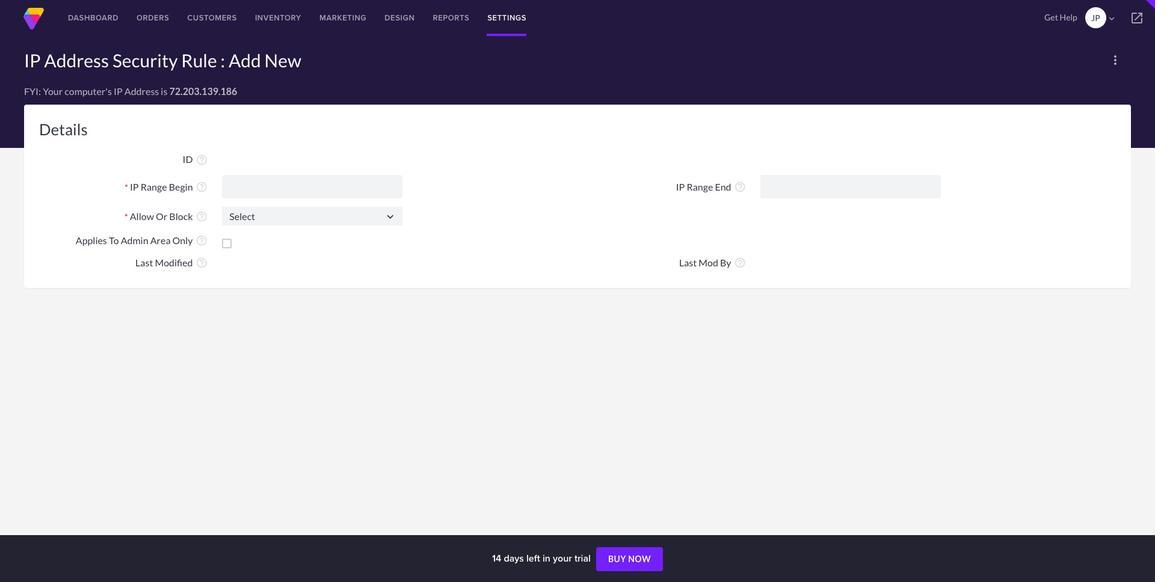 Task type: locate. For each thing, give the bounding box(es) containing it.
0 horizontal spatial address
[[44, 49, 109, 71]]

help_outline inside id help_outline
[[196, 154, 208, 166]]

help_outline
[[196, 154, 208, 166], [196, 181, 208, 193], [734, 181, 746, 193], [196, 211, 208, 223], [196, 235, 208, 247], [196, 257, 208, 269], [734, 257, 746, 269]]

admin
[[121, 235, 148, 246]]


[[1106, 13, 1117, 24]]

help_outline right end
[[734, 181, 746, 193]]

range
[[141, 181, 167, 193], [687, 181, 713, 193]]

ip up allow
[[130, 181, 139, 193]]

range left the begin
[[141, 181, 167, 193]]

* inside * allow or block help_outline
[[125, 212, 128, 222]]

id help_outline
[[183, 154, 208, 166]]

add
[[229, 49, 261, 71]]

reports
[[433, 12, 469, 23]]

None text field
[[222, 175, 403, 198]]

* allow or block help_outline
[[125, 211, 208, 223]]

2 last from the left
[[679, 257, 697, 268]]

* for * ip range begin help_outline
[[125, 182, 128, 193]]

help_outline right the only
[[196, 235, 208, 247]]

buy
[[608, 554, 626, 564]]

details
[[39, 120, 88, 139]]

your
[[553, 552, 572, 566]]

your
[[43, 85, 63, 97]]

last inside "last modified help_outline"
[[135, 257, 153, 268]]

new
[[264, 49, 301, 71]]

help_outline right block
[[196, 211, 208, 223]]

begin
[[169, 181, 193, 193]]

help_outline right the id
[[196, 154, 208, 166]]

1 vertical spatial *
[[125, 212, 128, 222]]

rule
[[181, 49, 217, 71]]

ip inside * ip range begin help_outline
[[130, 181, 139, 193]]

modified
[[155, 257, 193, 268]]

last down applies to admin area only help_outline
[[135, 257, 153, 268]]

ip left end
[[676, 181, 685, 193]]

0 vertical spatial address
[[44, 49, 109, 71]]

buy now link
[[596, 548, 663, 572]]

ip
[[24, 49, 41, 71], [114, 85, 123, 97], [130, 181, 139, 193], [676, 181, 685, 193]]

* up * allow or block help_outline
[[125, 182, 128, 193]]

0 vertical spatial *
[[125, 182, 128, 193]]

customers
[[187, 12, 237, 23]]

help_outline right modified
[[196, 257, 208, 269]]

applies to admin area only help_outline
[[76, 235, 208, 247]]

trial
[[574, 552, 591, 566]]

ip right computer's
[[114, 85, 123, 97]]

now
[[628, 554, 651, 564]]

* inside * ip range begin help_outline
[[125, 182, 128, 193]]

None text field
[[761, 175, 941, 198], [222, 207, 403, 225], [761, 175, 941, 198], [222, 207, 403, 225]]

1 * from the top
[[125, 182, 128, 193]]

0 horizontal spatial range
[[141, 181, 167, 193]]

area
[[150, 235, 171, 246]]

range inside * ip range begin help_outline
[[141, 181, 167, 193]]

buy now
[[608, 554, 651, 564]]

1 horizontal spatial range
[[687, 181, 713, 193]]

help_outline right by
[[734, 257, 746, 269]]

1 range from the left
[[141, 181, 167, 193]]

help
[[1060, 12, 1077, 22]]

1 horizontal spatial address
[[124, 85, 159, 97]]

ip inside "ip range end help_outline"
[[676, 181, 685, 193]]

mod
[[699, 257, 718, 268]]

last inside last mod by help_outline
[[679, 257, 697, 268]]

range left end
[[687, 181, 713, 193]]

1 horizontal spatial last
[[679, 257, 697, 268]]

1 vertical spatial address
[[124, 85, 159, 97]]

inventory
[[255, 12, 301, 23]]

* left allow
[[125, 212, 128, 222]]

*
[[125, 182, 128, 193], [125, 212, 128, 222]]

1 last from the left
[[135, 257, 153, 268]]

2 * from the top
[[125, 212, 128, 222]]

2 range from the left
[[687, 181, 713, 193]]

0 horizontal spatial last
[[135, 257, 153, 268]]

72.203.139.186
[[169, 85, 237, 97]]

14
[[492, 552, 501, 566]]

address left is
[[124, 85, 159, 97]]

get
[[1044, 12, 1058, 22]]

:
[[221, 49, 225, 71]]

applies
[[76, 235, 107, 246]]

in
[[543, 552, 550, 566]]

address up computer's
[[44, 49, 109, 71]]

help_outline inside "ip range end help_outline"
[[734, 181, 746, 193]]

help_outline right the begin
[[196, 181, 208, 193]]

address
[[44, 49, 109, 71], [124, 85, 159, 97]]

security
[[112, 49, 178, 71]]

last for by
[[679, 257, 697, 268]]

orders
[[137, 12, 169, 23]]

jp
[[1091, 13, 1100, 23]]

last
[[135, 257, 153, 268], [679, 257, 697, 268]]

last left mod
[[679, 257, 697, 268]]



Task type: vqa. For each thing, say whether or not it's contained in the screenshot.
'Design'
yes



Task type: describe. For each thing, give the bounding box(es) containing it.
 link
[[1119, 0, 1155, 36]]

* ip range begin help_outline
[[125, 181, 208, 193]]

help_outline inside "last modified help_outline"
[[196, 257, 208, 269]]

only
[[172, 235, 193, 246]]

left
[[526, 552, 540, 566]]

fyi: your computer's ip address is 72.203.139.186
[[24, 85, 237, 97]]

end
[[715, 181, 731, 193]]

help_outline inside * allow or block help_outline
[[196, 211, 208, 223]]


[[384, 210, 397, 223]]

by
[[720, 257, 731, 268]]

14 days left in your trial
[[492, 552, 593, 566]]

id
[[183, 154, 193, 165]]

dashboard link
[[59, 0, 128, 36]]

ip address security rule : add new
[[24, 49, 301, 71]]

dashboard
[[68, 12, 119, 23]]

block
[[169, 211, 193, 222]]

allow
[[130, 211, 154, 222]]

last modified help_outline
[[135, 257, 208, 269]]

last for help_outline
[[135, 257, 153, 268]]

last mod by help_outline
[[679, 257, 746, 269]]

days
[[504, 552, 524, 566]]

help_outline inside * ip range begin help_outline
[[196, 181, 208, 193]]


[[1130, 11, 1144, 25]]

ip up fyi:
[[24, 49, 41, 71]]

settings
[[488, 12, 526, 23]]

computer's
[[65, 85, 112, 97]]

help_outline inside last mod by help_outline
[[734, 257, 746, 269]]

fyi:
[[24, 85, 41, 97]]

is
[[161, 85, 168, 97]]

or
[[156, 211, 167, 222]]

range inside "ip range end help_outline"
[[687, 181, 713, 193]]

* for * allow or block help_outline
[[125, 212, 128, 222]]

marketing
[[319, 12, 367, 23]]

help_outline inside applies to admin area only help_outline
[[196, 235, 208, 247]]

ip range end help_outline
[[676, 181, 746, 193]]

more_vert button
[[1103, 48, 1127, 72]]

to
[[109, 235, 119, 246]]

design
[[385, 12, 415, 23]]

more_vert
[[1108, 53, 1123, 67]]

get help
[[1044, 12, 1077, 22]]



